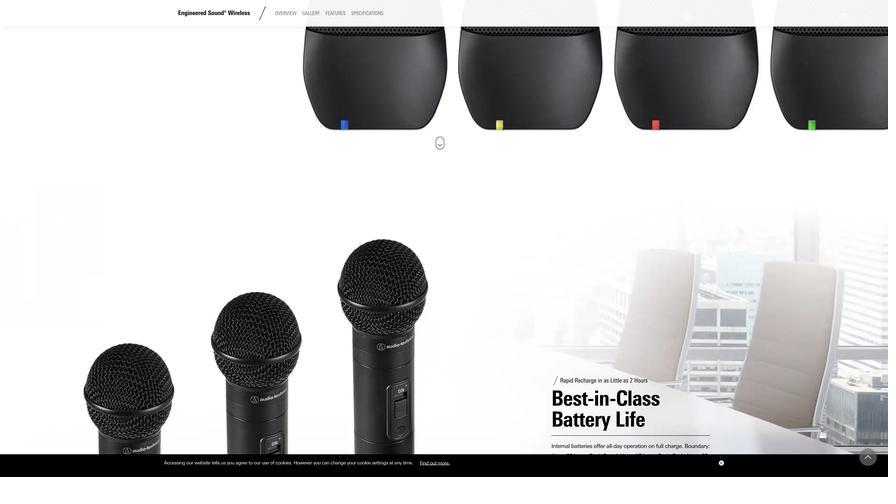 Task type: locate. For each thing, give the bounding box(es) containing it.
up down day
[[621, 453, 628, 460]]

22
[[567, 453, 573, 460]]

time.
[[403, 461, 414, 466]]

offer
[[594, 443, 605, 450]]

agree
[[236, 461, 247, 466]]

day
[[614, 443, 623, 450]]

up down internal
[[552, 453, 559, 460]]

to right agree
[[249, 461, 253, 466]]

engineered sound® wireless
[[178, 9, 250, 17]]

up
[[552, 453, 559, 460], [621, 453, 628, 460], [687, 453, 695, 460], [594, 463, 601, 470]]

internal batteries offer all-day operation on full charge.  boundary: up to 22 hours desk stand: up to 17 hours body-pack: up to 25 hours handheld: up to 35 hours
[[552, 443, 710, 470]]

batteries
[[572, 443, 593, 450]]

on
[[649, 443, 655, 450]]

to
[[561, 453, 565, 460], [629, 453, 634, 460], [696, 453, 701, 460], [249, 461, 253, 466], [602, 463, 607, 470]]

your
[[347, 461, 356, 466]]

sound®
[[208, 9, 227, 17]]

change
[[331, 461, 346, 466]]

handheld:
[[567, 463, 592, 470]]

out
[[430, 461, 437, 466]]

17
[[636, 453, 642, 460]]

our left use
[[254, 461, 261, 466]]

can
[[322, 461, 330, 466]]

find
[[420, 461, 429, 466]]

more.
[[438, 461, 450, 466]]

you left can
[[313, 461, 321, 466]]

stand:
[[603, 453, 619, 460]]

you right us
[[227, 461, 235, 466]]

overview
[[275, 10, 297, 17]]

1 you from the left
[[227, 461, 235, 466]]

settings
[[372, 461, 388, 466]]

1 horizontal spatial our
[[254, 461, 261, 466]]

1 horizontal spatial you
[[313, 461, 321, 466]]

pack:
[[673, 453, 686, 460]]

at
[[390, 461, 394, 466]]

35
[[609, 463, 615, 470]]

to left 17
[[629, 453, 634, 460]]

find out more. link
[[415, 458, 455, 469]]

tells
[[212, 461, 220, 466]]

our left website in the bottom left of the page
[[186, 461, 193, 466]]

2 our from the left
[[254, 461, 261, 466]]

accessing our website tells us you agree to our use of cookies. however you can change your cookie settings at any time.
[[164, 461, 415, 466]]

25
[[703, 453, 709, 460]]

0 horizontal spatial you
[[227, 461, 235, 466]]

us
[[221, 461, 226, 466]]

cookies.
[[276, 461, 293, 466]]

up right pack:
[[687, 453, 695, 460]]

boundary:
[[685, 443, 710, 450]]

0 horizontal spatial our
[[186, 461, 193, 466]]

1 our from the left
[[186, 461, 193, 466]]

up down 'desk'
[[594, 463, 601, 470]]

website
[[195, 461, 211, 466]]

arrow up image
[[866, 455, 872, 461]]

our
[[186, 461, 193, 466], [254, 461, 261, 466]]

to left 22
[[561, 453, 565, 460]]

you
[[227, 461, 235, 466], [313, 461, 321, 466]]

hours
[[574, 453, 588, 460], [643, 453, 657, 460], [552, 463, 566, 470], [616, 463, 630, 470]]

engineered
[[178, 9, 207, 17]]

accessing
[[164, 461, 185, 466]]

hours down batteries
[[574, 453, 588, 460]]



Task type: describe. For each thing, give the bounding box(es) containing it.
hours down on
[[643, 453, 657, 460]]

find out more.
[[420, 461, 450, 466]]

use
[[262, 461, 269, 466]]

wireless
[[228, 9, 250, 17]]

to left 25
[[696, 453, 701, 460]]

cookie
[[358, 461, 371, 466]]

hours down internal
[[552, 463, 566, 470]]

specifications
[[351, 10, 384, 17]]

gallery
[[302, 10, 320, 17]]

all-
[[607, 443, 614, 450]]

2 you from the left
[[313, 461, 321, 466]]

charge.
[[665, 443, 684, 450]]

to left '35'
[[602, 463, 607, 470]]

however
[[294, 461, 312, 466]]

hours right '35'
[[616, 463, 630, 470]]

cross image
[[720, 462, 723, 465]]

operation
[[624, 443, 647, 450]]

full
[[657, 443, 664, 450]]

any
[[395, 461, 402, 466]]

body-
[[659, 453, 673, 460]]

desk
[[590, 453, 602, 460]]

internal
[[552, 443, 570, 450]]

of
[[270, 461, 275, 466]]

features
[[326, 10, 346, 17]]

divider line image
[[256, 6, 270, 20]]



Task type: vqa. For each thing, say whether or not it's contained in the screenshot.
PACK:
yes



